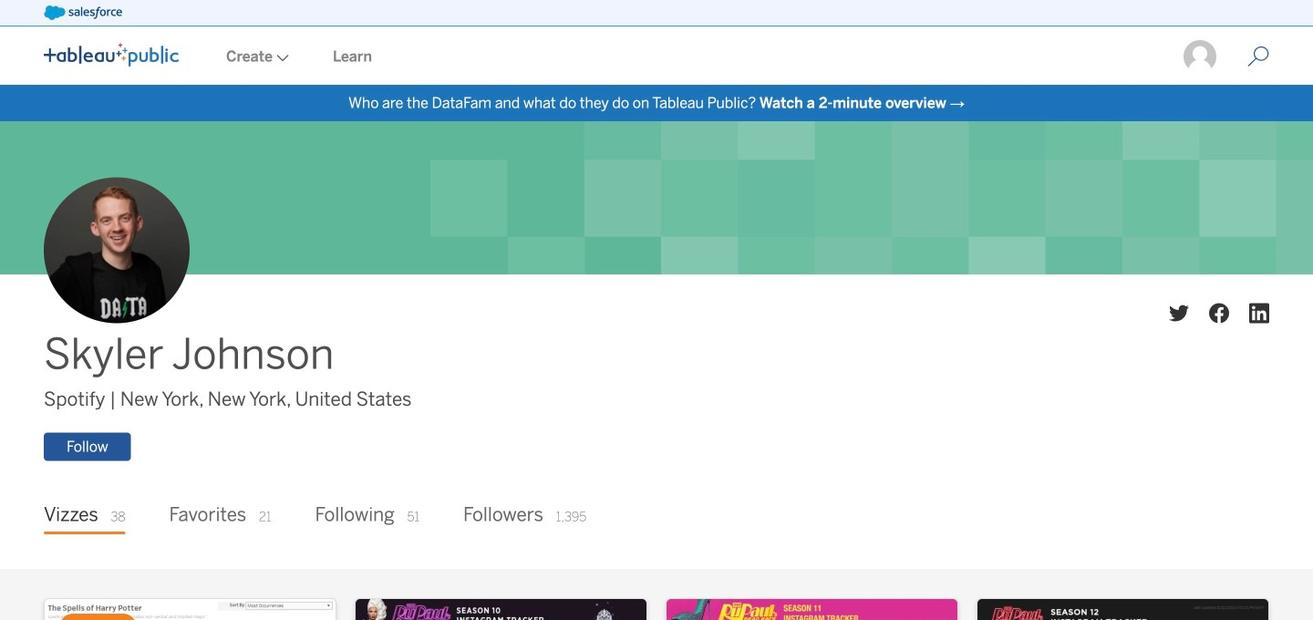Task type: vqa. For each thing, say whether or not it's contained in the screenshot.
tara.schultz image
yes



Task type: locate. For each thing, give the bounding box(es) containing it.
linkedin.com image
[[1250, 303, 1270, 323]]

salesforce logo image
[[44, 5, 122, 20]]

logo image
[[44, 43, 179, 67]]

create image
[[273, 54, 289, 62]]

facebook.com image
[[1210, 303, 1230, 323]]

avatar image
[[44, 177, 190, 323]]

go to search image
[[1226, 46, 1292, 68]]

tara.schultz image
[[1182, 38, 1219, 75]]



